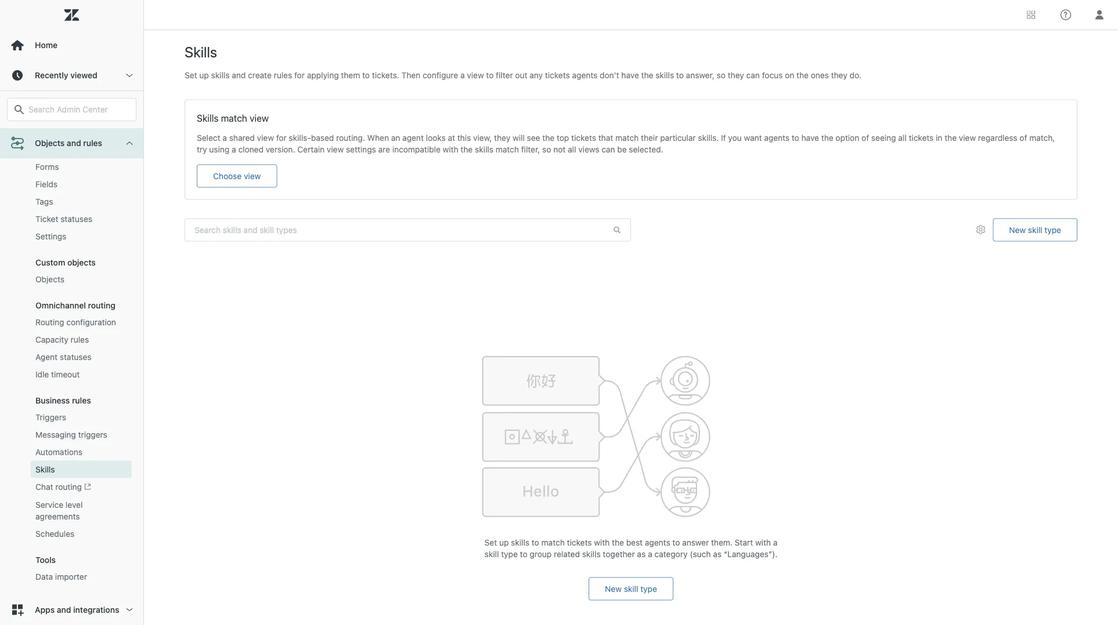 Task type: describe. For each thing, give the bounding box(es) containing it.
objects link
[[31, 271, 132, 288]]

routing
[[35, 318, 64, 327]]

importer
[[55, 573, 87, 582]]

ticket
[[35, 214, 58, 224]]

home
[[35, 40, 58, 50]]

idle timeout link
[[31, 366, 132, 384]]

routing configuration
[[35, 318, 116, 327]]

routing for omnichannel routing
[[88, 301, 115, 311]]

triggers
[[78, 430, 107, 440]]

agent
[[35, 353, 58, 362]]

user menu image
[[1092, 7, 1107, 22]]

statuses for ticket statuses
[[61, 214, 92, 224]]

level
[[66, 501, 83, 510]]

ticket statuses
[[35, 214, 92, 224]]

and for apps
[[57, 606, 71, 616]]

messaging
[[35, 430, 76, 440]]

forms
[[35, 162, 59, 172]]

fields link
[[31, 176, 132, 193]]

tools
[[35, 556, 56, 566]]

service level agreements
[[35, 501, 83, 522]]

apps
[[35, 606, 55, 616]]

chat routing
[[35, 483, 82, 492]]

idle
[[35, 370, 49, 380]]

messaging triggers link
[[31, 427, 132, 444]]

settings element
[[35, 231, 66, 243]]

capacity rules link
[[31, 331, 132, 349]]

skills element
[[35, 464, 55, 476]]

agent statuses link
[[31, 349, 132, 366]]

chat routing link
[[31, 479, 132, 497]]

schedules
[[35, 530, 74, 540]]

omnichannel routing element
[[35, 301, 115, 311]]

messaging triggers
[[35, 430, 107, 440]]

service level agreements element
[[35, 500, 127, 523]]

tree item inside primary element
[[0, 98, 143, 596]]

business rules
[[35, 396, 91, 406]]

data importer link
[[31, 569, 132, 587]]

schedules link
[[31, 526, 132, 544]]

rules for capacity rules
[[71, 335, 89, 345]]

service
[[35, 501, 63, 510]]

tree inside primary element
[[0, 98, 143, 626]]

Search Admin Center field
[[28, 105, 129, 115]]

chat routing element
[[35, 482, 91, 494]]

recently viewed button
[[0, 60, 143, 91]]

tags link
[[31, 193, 132, 211]]

data importer
[[35, 573, 87, 582]]

tickets element
[[35, 145, 63, 155]]

triggers
[[35, 413, 66, 423]]

viewed
[[70, 71, 97, 80]]

recently viewed
[[35, 71, 97, 80]]

apps and integrations
[[35, 606, 119, 616]]

recently
[[35, 71, 68, 80]]

capacity
[[35, 335, 68, 345]]

capacity rules
[[35, 335, 89, 345]]

home button
[[0, 30, 143, 60]]

automations
[[35, 448, 83, 457]]



Task type: vqa. For each thing, say whether or not it's contained in the screenshot.
the bottom THE UNSOLVED
no



Task type: locate. For each thing, give the bounding box(es) containing it.
1 vertical spatial rules
[[71, 335, 89, 345]]

data
[[35, 573, 53, 582]]

primary element
[[0, 0, 144, 626]]

rules down routing configuration link
[[71, 335, 89, 345]]

tags
[[35, 197, 53, 207]]

tree item containing objects and rules
[[0, 98, 143, 596]]

custom objects
[[35, 258, 96, 268]]

integrations
[[73, 606, 119, 616]]

omnichannel routing
[[35, 301, 115, 311]]

zendesk products image
[[1027, 11, 1035, 19]]

0 horizontal spatial routing
[[55, 483, 82, 492]]

help image
[[1061, 10, 1071, 20]]

tickets
[[35, 145, 63, 155]]

1 vertical spatial routing
[[55, 483, 82, 492]]

1 vertical spatial and
[[57, 606, 71, 616]]

0 vertical spatial rules
[[83, 138, 102, 148]]

None search field
[[1, 98, 142, 121]]

custom
[[35, 258, 65, 268]]

routing up "level"
[[55, 483, 82, 492]]

messaging triggers element
[[35, 430, 107, 441]]

business rules element
[[35, 396, 91, 406]]

ticket statuses element
[[35, 214, 92, 225]]

triggers link
[[31, 409, 132, 427]]

schedules element
[[35, 529, 74, 541]]

capacity rules element
[[35, 334, 89, 346]]

routing configuration link
[[31, 314, 132, 331]]

agent statuses element
[[35, 352, 92, 363]]

idle timeout element
[[35, 369, 80, 381]]

none search field inside primary element
[[1, 98, 142, 121]]

objects
[[67, 258, 96, 268]]

business
[[35, 396, 70, 406]]

forms link
[[31, 158, 132, 176]]

statuses down capacity rules link
[[60, 353, 92, 362]]

agreements
[[35, 513, 80, 522]]

settings link
[[31, 228, 132, 246]]

routing inside "element"
[[55, 483, 82, 492]]

tools element
[[35, 556, 56, 566]]

triggers element
[[35, 412, 66, 424]]

rules up triggers link
[[72, 396, 91, 406]]

objects and rules button
[[0, 128, 143, 159]]

tree
[[0, 98, 143, 626]]

skills
[[35, 465, 55, 475]]

custom objects element
[[35, 258, 96, 268]]

0 vertical spatial routing
[[88, 301, 115, 311]]

settings
[[35, 232, 66, 241]]

1 vertical spatial statuses
[[60, 353, 92, 362]]

omnichannel
[[35, 301, 86, 311]]

chat
[[35, 483, 53, 492]]

automations link
[[31, 444, 132, 462]]

objects element
[[35, 274, 64, 286]]

automations element
[[35, 447, 83, 459]]

0 vertical spatial statuses
[[61, 214, 92, 224]]

objects for objects
[[35, 275, 64, 284]]

objects for objects and rules
[[35, 138, 65, 148]]

objects down custom
[[35, 275, 64, 284]]

statuses for agent statuses
[[60, 353, 92, 362]]

forms element
[[35, 161, 59, 173]]

objects and rules group
[[0, 128, 143, 596]]

routing up configuration
[[88, 301, 115, 311]]

2 vertical spatial rules
[[72, 396, 91, 406]]

configuration
[[66, 318, 116, 327]]

and inside dropdown button
[[57, 606, 71, 616]]

timeout
[[51, 370, 80, 380]]

rules up 'forms' link
[[83, 138, 102, 148]]

1 vertical spatial objects
[[35, 275, 64, 284]]

statuses
[[61, 214, 92, 224], [60, 353, 92, 362]]

and
[[67, 138, 81, 148], [57, 606, 71, 616]]

objects and rules
[[35, 138, 102, 148]]

and for objects
[[67, 138, 81, 148]]

data importer element
[[35, 572, 87, 584]]

routing
[[88, 301, 115, 311], [55, 483, 82, 492]]

ticket statuses link
[[31, 211, 132, 228]]

and right apps
[[57, 606, 71, 616]]

rules inside dropdown button
[[83, 138, 102, 148]]

routing for chat routing
[[55, 483, 82, 492]]

statuses down tags link
[[61, 214, 92, 224]]

0 vertical spatial and
[[67, 138, 81, 148]]

idle timeout
[[35, 370, 80, 380]]

fields
[[35, 180, 58, 189]]

objects inside group
[[35, 275, 64, 284]]

apps and integrations button
[[0, 596, 143, 626]]

objects
[[35, 138, 65, 148], [35, 275, 64, 284]]

0 vertical spatial objects
[[35, 138, 65, 148]]

objects inside dropdown button
[[35, 138, 65, 148]]

service level agreements link
[[31, 497, 132, 526]]

fields element
[[35, 179, 58, 190]]

skills link
[[31, 462, 132, 479]]

and up 'forms' link
[[67, 138, 81, 148]]

tree containing objects and rules
[[0, 98, 143, 626]]

and inside dropdown button
[[67, 138, 81, 148]]

rules for business rules
[[72, 396, 91, 406]]

tags element
[[35, 196, 53, 208]]

routing configuration element
[[35, 317, 116, 329]]

1 horizontal spatial routing
[[88, 301, 115, 311]]

agent statuses
[[35, 353, 92, 362]]

rules
[[83, 138, 102, 148], [71, 335, 89, 345], [72, 396, 91, 406]]

objects up forms
[[35, 138, 65, 148]]

tree item
[[0, 98, 143, 596]]



